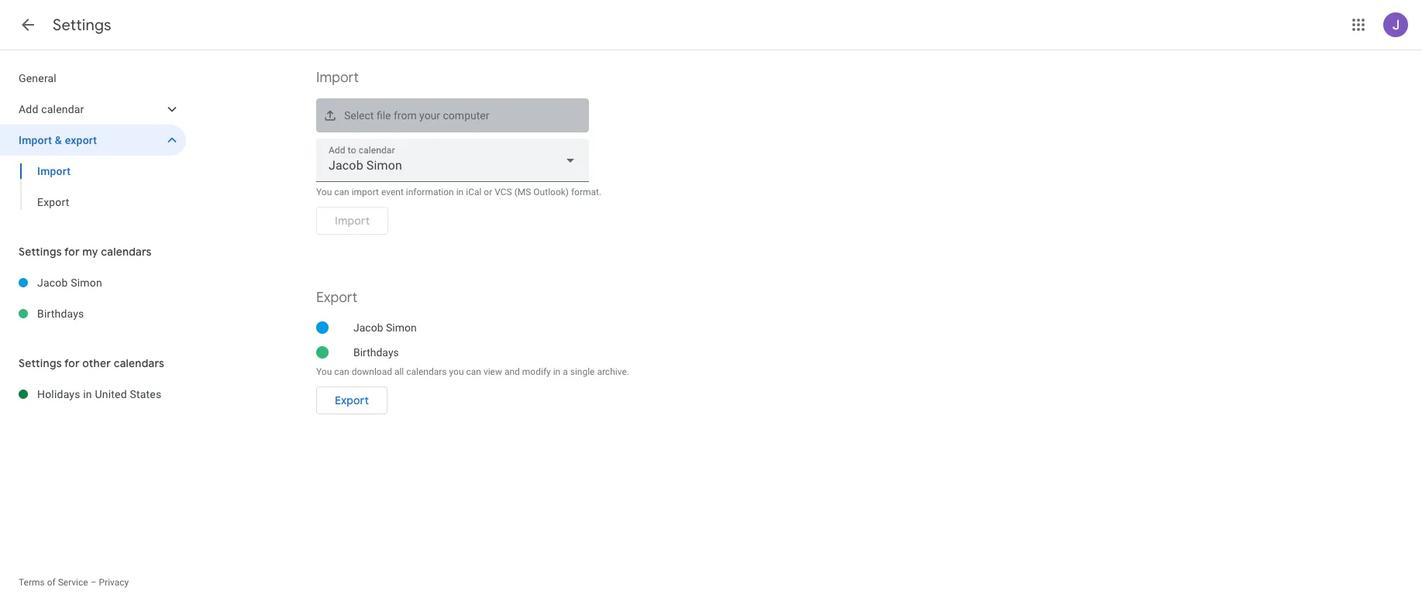 Task type: locate. For each thing, give the bounding box(es) containing it.
united
[[95, 389, 127, 401]]

in left ical
[[457, 187, 464, 198]]

0 vertical spatial you
[[316, 187, 332, 198]]

birthdays tree item
[[0, 299, 186, 330]]

jacob simon inside tree item
[[37, 277, 102, 289]]

1 vertical spatial jacob simon
[[354, 322, 417, 334]]

settings
[[53, 16, 111, 35], [19, 245, 62, 259], [19, 357, 62, 371]]

import up select
[[316, 69, 359, 87]]

in left the a
[[553, 367, 561, 378]]

0 vertical spatial jacob
[[37, 277, 68, 289]]

export for general
[[37, 196, 69, 209]]

jacob simon
[[37, 277, 102, 289], [354, 322, 417, 334]]

tree
[[0, 63, 186, 218]]

import inside group
[[37, 165, 71, 178]]

–
[[90, 578, 97, 589]]

import
[[316, 69, 359, 87], [19, 134, 52, 147], [37, 165, 71, 178]]

group
[[0, 156, 186, 218]]

simon
[[71, 277, 102, 289], [386, 322, 417, 334]]

you for import
[[316, 187, 332, 198]]

your
[[420, 109, 441, 122]]

None field
[[316, 139, 589, 182]]

can for export
[[334, 367, 349, 378]]

1 vertical spatial import
[[19, 134, 52, 147]]

settings left my
[[19, 245, 62, 259]]

1 horizontal spatial simon
[[386, 322, 417, 334]]

export inside group
[[37, 196, 69, 209]]

0 vertical spatial for
[[64, 245, 80, 259]]

settings for other calendars
[[19, 357, 164, 371]]

holidays in united states
[[37, 389, 162, 401]]

2 horizontal spatial in
[[553, 367, 561, 378]]

event
[[381, 187, 404, 198]]

information
[[406, 187, 454, 198]]

import left &
[[19, 134, 52, 147]]

simon up all
[[386, 322, 417, 334]]

can left import
[[334, 187, 349, 198]]

settings up holidays
[[19, 357, 62, 371]]

0 horizontal spatial jacob simon
[[37, 277, 102, 289]]

in
[[457, 187, 464, 198], [553, 367, 561, 378], [83, 389, 92, 401]]

0 vertical spatial settings
[[53, 16, 111, 35]]

0 horizontal spatial jacob
[[37, 277, 68, 289]]

export for export
[[335, 394, 369, 408]]

ical
[[466, 187, 482, 198]]

add
[[19, 103, 38, 116]]

jacob up the download
[[354, 322, 383, 334]]

other
[[82, 357, 111, 371]]

2 vertical spatial import
[[37, 165, 71, 178]]

import down import & export
[[37, 165, 71, 178]]

for left my
[[64, 245, 80, 259]]

birthdays down jacob simon tree item
[[37, 308, 84, 320]]

terms
[[19, 578, 45, 589]]

export
[[37, 196, 69, 209], [316, 289, 358, 307], [335, 394, 369, 408]]

settings for settings for my calendars
[[19, 245, 62, 259]]

go back image
[[19, 16, 37, 34]]

view
[[484, 367, 502, 378]]

calendars
[[101, 245, 152, 259], [114, 357, 164, 371], [407, 367, 447, 378]]

1 vertical spatial you
[[316, 367, 332, 378]]

1 horizontal spatial jacob
[[354, 322, 383, 334]]

1 vertical spatial jacob
[[354, 322, 383, 334]]

you
[[449, 367, 464, 378]]

jacob simon down settings for my calendars
[[37, 277, 102, 289]]

settings for settings
[[53, 16, 111, 35]]

jacob down settings for my calendars
[[37, 277, 68, 289]]

1 horizontal spatial in
[[457, 187, 464, 198]]

0 vertical spatial birthdays
[[37, 308, 84, 320]]

1 vertical spatial in
[[553, 367, 561, 378]]

birthdays link
[[37, 299, 186, 330]]

format.
[[571, 187, 602, 198]]

you
[[316, 187, 332, 198], [316, 367, 332, 378]]

1 vertical spatial simon
[[386, 322, 417, 334]]

import & export
[[19, 134, 97, 147]]

can left the download
[[334, 367, 349, 378]]

2 vertical spatial settings
[[19, 357, 62, 371]]

calendars up states
[[114, 357, 164, 371]]

0 vertical spatial jacob simon
[[37, 277, 102, 289]]

simon down settings for my calendars
[[71, 277, 102, 289]]

1 vertical spatial for
[[64, 357, 80, 371]]

you can download all calendars you can view and modify in a single archive.
[[316, 367, 630, 378]]

1 horizontal spatial jacob simon
[[354, 322, 417, 334]]

1 for from the top
[[64, 245, 80, 259]]

settings for settings for other calendars
[[19, 357, 62, 371]]

1 vertical spatial birthdays
[[354, 347, 399, 359]]

service
[[58, 578, 88, 589]]

0 vertical spatial simon
[[71, 277, 102, 289]]

1 you from the top
[[316, 187, 332, 198]]

calendars for settings for other calendars
[[114, 357, 164, 371]]

jacob
[[37, 277, 68, 289], [354, 322, 383, 334]]

0 horizontal spatial simon
[[71, 277, 102, 289]]

download
[[352, 367, 392, 378]]

settings heading
[[53, 16, 111, 35]]

0 vertical spatial export
[[37, 196, 69, 209]]

calendars for settings for my calendars
[[101, 245, 152, 259]]

for left "other"
[[64, 357, 80, 371]]

of
[[47, 578, 56, 589]]

for for my
[[64, 245, 80, 259]]

0 horizontal spatial birthdays
[[37, 308, 84, 320]]

can
[[334, 187, 349, 198], [334, 367, 349, 378], [466, 367, 481, 378]]

you left the download
[[316, 367, 332, 378]]

calendars right my
[[101, 245, 152, 259]]

2 vertical spatial export
[[335, 394, 369, 408]]

2 you from the top
[[316, 367, 332, 378]]

1 vertical spatial settings
[[19, 245, 62, 259]]

modify
[[523, 367, 551, 378]]

general
[[19, 72, 57, 85]]

in left united
[[83, 389, 92, 401]]

you left import
[[316, 187, 332, 198]]

2 vertical spatial in
[[83, 389, 92, 401]]

1 vertical spatial export
[[316, 289, 358, 307]]

settings right go back icon
[[53, 16, 111, 35]]

calendar
[[41, 103, 84, 116]]

a
[[563, 367, 568, 378]]

computer
[[443, 109, 490, 122]]

&
[[55, 134, 62, 147]]

for
[[64, 245, 80, 259], [64, 357, 80, 371]]

birthdays up the download
[[354, 347, 399, 359]]

privacy link
[[99, 578, 129, 589]]

jacob simon up the download
[[354, 322, 417, 334]]

birthdays
[[37, 308, 84, 320], [354, 347, 399, 359]]

2 for from the top
[[64, 357, 80, 371]]

vcs
[[495, 187, 512, 198]]

0 horizontal spatial in
[[83, 389, 92, 401]]



Task type: describe. For each thing, give the bounding box(es) containing it.
in inside tree item
[[83, 389, 92, 401]]

1 horizontal spatial birthdays
[[354, 347, 399, 359]]

archive.
[[597, 367, 630, 378]]

select file from your computer
[[344, 109, 490, 122]]

import & export tree item
[[0, 125, 186, 156]]

or
[[484, 187, 493, 198]]

calendars right all
[[407, 367, 447, 378]]

(ms
[[515, 187, 531, 198]]

select
[[344, 109, 374, 122]]

jacob inside tree item
[[37, 277, 68, 289]]

0 vertical spatial in
[[457, 187, 464, 198]]

can right you
[[466, 367, 481, 378]]

file
[[377, 109, 391, 122]]

from
[[394, 109, 417, 122]]

you for export
[[316, 367, 332, 378]]

birthdays inside tree item
[[37, 308, 84, 320]]

states
[[130, 389, 162, 401]]

settings for my calendars tree
[[0, 268, 186, 330]]

import
[[352, 187, 379, 198]]

terms of service link
[[19, 578, 88, 589]]

add calendar
[[19, 103, 84, 116]]

for for other
[[64, 357, 80, 371]]

can for import
[[334, 187, 349, 198]]

group containing import
[[0, 156, 186, 218]]

settings for my calendars
[[19, 245, 152, 259]]

you can import event information in ical or vcs (ms outlook) format.
[[316, 187, 602, 198]]

import inside tree item
[[19, 134, 52, 147]]

privacy
[[99, 578, 129, 589]]

jacob simon tree item
[[0, 268, 186, 299]]

all
[[395, 367, 404, 378]]

tree containing general
[[0, 63, 186, 218]]

outlook)
[[534, 187, 569, 198]]

holidays in united states link
[[37, 379, 186, 410]]

simon inside tree item
[[71, 277, 102, 289]]

my
[[82, 245, 98, 259]]

holidays in united states tree item
[[0, 379, 186, 410]]

export
[[65, 134, 97, 147]]

holidays
[[37, 389, 80, 401]]

0 vertical spatial import
[[316, 69, 359, 87]]

terms of service – privacy
[[19, 578, 129, 589]]

and
[[505, 367, 520, 378]]

select file from your computer button
[[316, 98, 589, 133]]

single
[[570, 367, 595, 378]]



Task type: vqa. For each thing, say whether or not it's contained in the screenshot.
topmost 8 Pm
no



